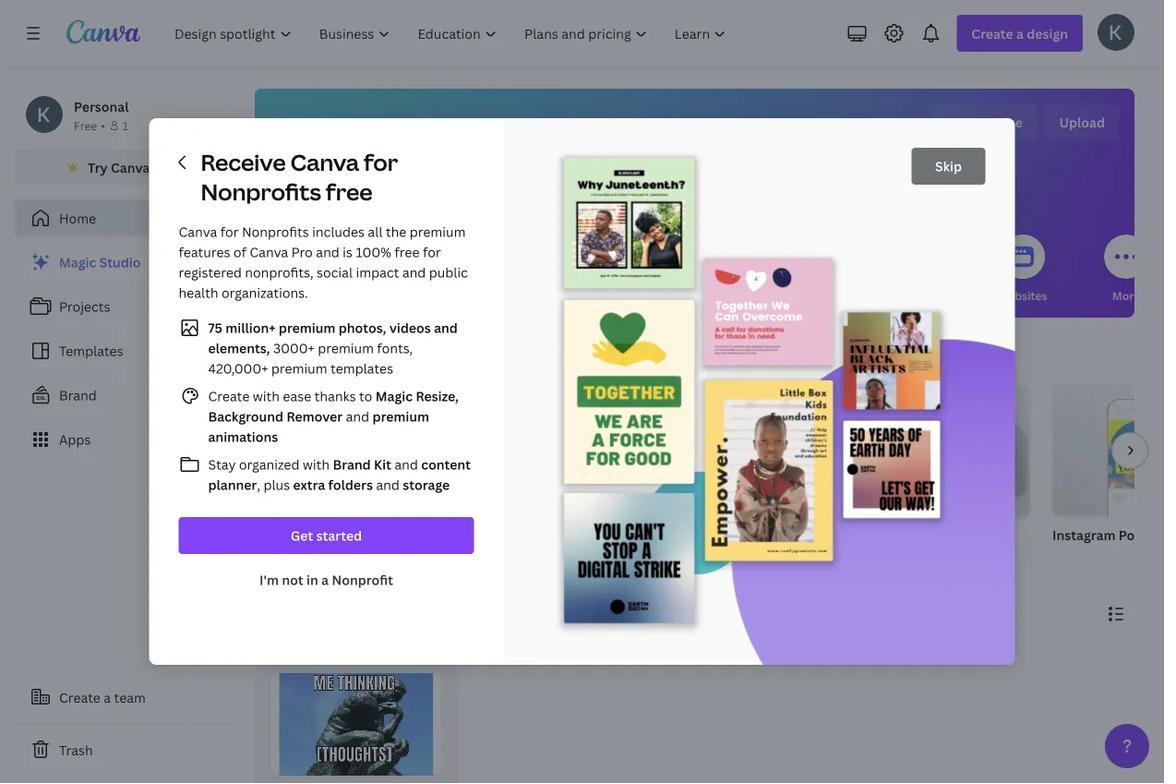 Task type: vqa. For each thing, say whether or not it's contained in the screenshot.
4th "group" from right
yes



Task type: describe. For each thing, give the bounding box(es) containing it.
more button
[[1104, 222, 1149, 318]]

templates
[[331, 360, 393, 377]]

for you
[[279, 288, 319, 303]]

magic studio
[[59, 253, 141, 271]]

free inside canva for nonprofits includes all the premium features of canva pro and is 100% free for registered nonprofits, social impact and public health organizations.
[[395, 243, 420, 261]]

create a team
[[59, 688, 146, 706]]

whiteboard group
[[454, 384, 632, 567]]

try
[[88, 158, 108, 176]]

what
[[493, 110, 572, 150]]

templates
[[59, 342, 123, 360]]

storage
[[403, 476, 450, 494]]

home link
[[15, 199, 240, 236]]

organized
[[239, 456, 300, 473]]

extra
[[293, 476, 325, 494]]

print products
[[881, 288, 959, 303]]

you might want to try...
[[255, 347, 441, 369]]

fonts,
[[377, 339, 413, 357]]

receive canva for nonprofits free
[[201, 147, 398, 207]]

planner
[[208, 476, 257, 494]]

canva inside button
[[111, 158, 150, 176]]

for
[[279, 288, 297, 303]]

magic for resize,
[[376, 387, 413, 405]]

post
[[1119, 526, 1147, 543]]

doc group
[[255, 384, 432, 567]]

canva for nonprofits includes all the premium features of canva pro and is 100% free for registered nonprofits, social impact and public health organizations.
[[179, 223, 468, 301]]

home
[[59, 209, 96, 227]]

features
[[179, 243, 230, 261]]

a inside the i'm not in a nonprofit button
[[321, 571, 329, 589]]

top level navigation element
[[163, 15, 742, 52]]

trash link
[[15, 731, 240, 768]]

and left is
[[316, 243, 340, 261]]

1 horizontal spatial brand
[[333, 456, 371, 473]]

the
[[386, 223, 407, 241]]

not
[[282, 571, 304, 589]]

premium up templates
[[318, 339, 374, 357]]

organizations.
[[222, 284, 308, 301]]

420,000+
[[208, 360, 268, 377]]

you inside button
[[299, 288, 319, 303]]

(sq
[[1150, 526, 1164, 543]]

trash
[[59, 741, 93, 759]]

skip button
[[912, 148, 986, 185]]

studio
[[99, 253, 141, 271]]

presentation
[[654, 526, 735, 543]]

3000+
[[273, 339, 315, 357]]

ease
[[283, 387, 311, 405]]

presentations button
[[572, 222, 647, 318]]

what will you design today?
[[493, 110, 897, 150]]

premium down 3000+ on the left
[[271, 360, 327, 377]]

get started button
[[179, 517, 474, 554]]

public
[[429, 264, 468, 281]]

try canva pro
[[88, 158, 174, 176]]

team
[[114, 688, 146, 706]]

and down thanks
[[343, 408, 373, 425]]

0 horizontal spatial for
[[220, 223, 239, 241]]

instagram
[[1053, 526, 1116, 543]]

2 horizontal spatial for
[[423, 243, 441, 261]]

background
[[208, 408, 284, 425]]

of
[[234, 243, 247, 261]]

group for video
[[853, 384, 1031, 517]]

includes
[[312, 223, 365, 241]]

premium inside canva for nonprofits includes all the premium features of canva pro and is 100% free for registered nonprofits, social impact and public health organizations.
[[410, 223, 466, 241]]

0 vertical spatial with
[[253, 387, 280, 405]]

in
[[307, 571, 318, 589]]

canva inside 'receive canva for nonprofits free'
[[290, 147, 359, 177]]

templates link
[[15, 332, 240, 369]]

started
[[316, 527, 362, 544]]

print products button
[[881, 222, 959, 318]]

elements,
[[208, 339, 270, 357]]

resize,
[[416, 387, 459, 405]]

canva up features
[[179, 223, 217, 241]]

(16:9)
[[738, 526, 773, 543]]

try...
[[405, 347, 441, 369]]

new
[[197, 256, 220, 268]]

, plus extra folders and storage
[[257, 476, 450, 494]]

instagram post (sq
[[1053, 526, 1164, 543]]

animations
[[208, 428, 278, 446]]

premium inside 75 million+ premium photos, videos and elements,
[[279, 319, 336, 337]]

stay organized with brand kit and
[[208, 456, 421, 473]]

magic for studio
[[59, 253, 96, 271]]

create with ease thanks to
[[208, 387, 376, 405]]

75 million+ premium photos, videos and elements,
[[208, 319, 458, 357]]

0 vertical spatial you
[[631, 110, 686, 150]]

plus
[[264, 476, 290, 494]]

nonprofit
[[332, 571, 393, 589]]

list containing magic studio
[[15, 244, 240, 458]]

thanks
[[315, 387, 356, 405]]



Task type: locate. For each thing, give the bounding box(es) containing it.
group for presentation (16:9)
[[654, 384, 831, 517]]

1 horizontal spatial pro
[[291, 243, 313, 261]]

group
[[255, 384, 432, 517], [454, 384, 632, 517], [654, 384, 831, 517], [853, 384, 1031, 517], [1053, 384, 1164, 517]]

,
[[257, 476, 260, 494]]

websites
[[999, 288, 1048, 303]]

0 vertical spatial free
[[326, 177, 373, 207]]

100%
[[356, 243, 392, 261]]

and right kit
[[395, 456, 418, 473]]

list
[[15, 244, 240, 458], [179, 317, 474, 495]]

magic inside magic resize, background remover
[[376, 387, 413, 405]]

free down the
[[395, 243, 420, 261]]

folders
[[328, 476, 373, 494]]

1 vertical spatial magic
[[376, 387, 413, 405]]

for you button
[[277, 222, 321, 318]]

today?
[[793, 110, 897, 150]]

2 group from the left
[[454, 384, 632, 517]]

with up extra
[[303, 456, 330, 473]]

million+
[[226, 319, 276, 337]]

create for create a team
[[59, 688, 101, 706]]

brand up folders
[[333, 456, 371, 473]]

all
[[368, 223, 383, 241]]

try canva pro button
[[15, 150, 240, 185]]

3 group from the left
[[654, 384, 831, 517]]

i'm not in a nonprofit button
[[179, 561, 474, 598]]

nonprofits inside canva for nonprofits includes all the premium features of canva pro and is 100% free for registered nonprofits, social impact and public health organizations.
[[242, 223, 309, 241]]

nonprofits up of
[[201, 177, 321, 207]]

you
[[631, 110, 686, 150], [299, 288, 319, 303]]

projects
[[59, 298, 110, 315]]

remover
[[287, 408, 343, 425]]

a right in in the left bottom of the page
[[321, 571, 329, 589]]

1 vertical spatial free
[[395, 243, 420, 261]]

you right "for"
[[299, 288, 319, 303]]

doc
[[255, 526, 280, 543]]

social media button
[[679, 222, 747, 318]]

0 vertical spatial magic
[[59, 253, 96, 271]]

might
[[289, 347, 336, 369]]

0 horizontal spatial magic
[[59, 253, 96, 271]]

to down templates
[[359, 387, 372, 405]]

products
[[910, 288, 959, 303]]

a
[[321, 571, 329, 589], [104, 688, 111, 706]]

i'm
[[260, 571, 279, 589]]

with up background
[[253, 387, 280, 405]]

•
[[101, 118, 105, 133]]

for up of
[[220, 223, 239, 241]]

pro
[[153, 158, 174, 176], [291, 243, 313, 261]]

nonprofits inside 'receive canva for nonprofits free'
[[201, 177, 321, 207]]

0 vertical spatial for
[[364, 147, 398, 177]]

0 horizontal spatial to
[[359, 387, 372, 405]]

instagram post (square) group
[[1053, 384, 1164, 567]]

create up background
[[208, 387, 250, 405]]

0 vertical spatial nonprofits
[[201, 177, 321, 207]]

1 horizontal spatial create
[[208, 387, 250, 405]]

to left try...
[[384, 347, 401, 369]]

magic down templates
[[376, 387, 413, 405]]

stay
[[208, 456, 236, 473]]

0 vertical spatial brand
[[59, 386, 97, 404]]

magic left the 'studio'
[[59, 253, 96, 271]]

skip
[[935, 157, 962, 175]]

get started
[[291, 527, 362, 544]]

and inside 75 million+ premium photos, videos and elements,
[[434, 319, 458, 337]]

for up public
[[423, 243, 441, 261]]

nonprofits
[[201, 177, 321, 207], [242, 223, 309, 241]]

1 vertical spatial a
[[104, 688, 111, 706]]

and left public
[[402, 264, 426, 281]]

whiteboard
[[454, 526, 528, 543]]

i'm not in a nonprofit
[[260, 571, 393, 589]]

premium up 3000+ on the left
[[279, 319, 336, 337]]

content
[[421, 456, 471, 473]]

premium
[[410, 223, 466, 241], [279, 319, 336, 337], [318, 339, 374, 357], [271, 360, 327, 377], [373, 408, 429, 425]]

will
[[578, 110, 625, 150]]

1 vertical spatial to
[[359, 387, 372, 405]]

whiteboards
[[472, 288, 540, 303]]

1 horizontal spatial with
[[303, 456, 330, 473]]

premium inside premium animations
[[373, 408, 429, 425]]

1 horizontal spatial free
[[395, 243, 420, 261]]

projects link
[[15, 288, 240, 325]]

pro inside button
[[153, 158, 174, 176]]

1 vertical spatial create
[[59, 688, 101, 706]]

for inside 'receive canva for nonprofits free'
[[364, 147, 398, 177]]

0 horizontal spatial with
[[253, 387, 280, 405]]

websites button
[[999, 222, 1048, 318]]

brand up apps
[[59, 386, 97, 404]]

0 horizontal spatial create
[[59, 688, 101, 706]]

social
[[317, 264, 353, 281]]

1 vertical spatial with
[[303, 456, 330, 473]]

impact
[[356, 264, 399, 281]]

nonprofits up nonprofits,
[[242, 223, 309, 241]]

premium right the
[[410, 223, 466, 241]]

content planner
[[208, 456, 471, 494]]

0 vertical spatial a
[[321, 571, 329, 589]]

1 horizontal spatial magic
[[376, 387, 413, 405]]

apps
[[59, 431, 91, 448]]

nonprofits,
[[245, 264, 314, 281]]

free inside 'receive canva for nonprofits free'
[[326, 177, 373, 207]]

canva right try
[[111, 158, 150, 176]]

photos,
[[339, 319, 386, 337]]

0 horizontal spatial pro
[[153, 158, 174, 176]]

0 horizontal spatial you
[[299, 288, 319, 303]]

get
[[291, 527, 313, 544]]

want
[[340, 347, 380, 369]]

registered
[[179, 264, 242, 281]]

0 horizontal spatial brand
[[59, 386, 97, 404]]

premium down the resize, in the left of the page
[[373, 408, 429, 425]]

presentation (16:9) group
[[654, 384, 831, 567]]

1 vertical spatial nonprofits
[[242, 223, 309, 241]]

you right will
[[631, 110, 686, 150]]

1 horizontal spatial you
[[631, 110, 686, 150]]

presentations
[[572, 288, 647, 303]]

health
[[179, 284, 218, 301]]

free
[[326, 177, 373, 207], [395, 243, 420, 261]]

you
[[255, 347, 285, 369]]

for up 'all'
[[364, 147, 398, 177]]

create a team button
[[15, 679, 240, 716]]

and right 'videos'
[[434, 319, 458, 337]]

brand
[[59, 386, 97, 404], [333, 456, 371, 473]]

whiteboards button
[[472, 222, 540, 318]]

1 vertical spatial brand
[[333, 456, 371, 473]]

media
[[714, 288, 747, 303]]

videos button
[[794, 222, 838, 318]]

videos
[[798, 288, 835, 303]]

pro inside canva for nonprofits includes all the premium features of canva pro and is 100% free for registered nonprofits, social impact and public health organizations.
[[291, 243, 313, 261]]

None search field
[[418, 172, 972, 209]]

more
[[1113, 288, 1141, 303]]

canva up nonprofits,
[[250, 243, 288, 261]]

create for create with ease thanks to
[[208, 387, 250, 405]]

magic resize, background remover
[[208, 387, 459, 425]]

list containing 75 million+ premium photos, videos and elements,
[[179, 317, 474, 495]]

premium animations
[[208, 408, 429, 446]]

1
[[123, 118, 129, 133]]

group for whiteboard
[[454, 384, 632, 517]]

5 group from the left
[[1053, 384, 1164, 517]]

1 vertical spatial for
[[220, 223, 239, 241]]

0 horizontal spatial a
[[104, 688, 111, 706]]

social
[[679, 288, 711, 303]]

0 vertical spatial create
[[208, 387, 250, 405]]

1 horizontal spatial a
[[321, 571, 329, 589]]

videos
[[390, 319, 431, 337]]

a left the team
[[104, 688, 111, 706]]

video
[[853, 526, 889, 543]]

print
[[881, 288, 907, 303]]

0 vertical spatial to
[[384, 347, 401, 369]]

brand link
[[15, 377, 240, 414]]

0 vertical spatial pro
[[153, 158, 174, 176]]

75
[[208, 319, 222, 337]]

2 vertical spatial for
[[423, 243, 441, 261]]

free up includes
[[326, 177, 373, 207]]

1 vertical spatial pro
[[291, 243, 313, 261]]

1 horizontal spatial to
[[384, 347, 401, 369]]

free •
[[74, 118, 105, 133]]

0 horizontal spatial free
[[326, 177, 373, 207]]

1 vertical spatial you
[[299, 288, 319, 303]]

and down kit
[[376, 476, 400, 494]]

4 group from the left
[[853, 384, 1031, 517]]

receive
[[201, 147, 286, 177]]

1 horizontal spatial for
[[364, 147, 398, 177]]

kit
[[374, 456, 391, 473]]

canva up includes
[[290, 147, 359, 177]]

video group
[[853, 384, 1031, 567]]

pro up nonprofits,
[[291, 243, 313, 261]]

group for instagram post (sq
[[1053, 384, 1164, 517]]

personal
[[74, 97, 129, 115]]

1 group from the left
[[255, 384, 432, 517]]

a inside create a team button
[[104, 688, 111, 706]]

pro up "home" link
[[153, 158, 174, 176]]

group for doc
[[255, 384, 432, 517]]

3000+ premium fonts, 420,000+ premium templates
[[208, 339, 413, 377]]

create inside button
[[59, 688, 101, 706]]

create left the team
[[59, 688, 101, 706]]

free
[[74, 118, 97, 133]]



